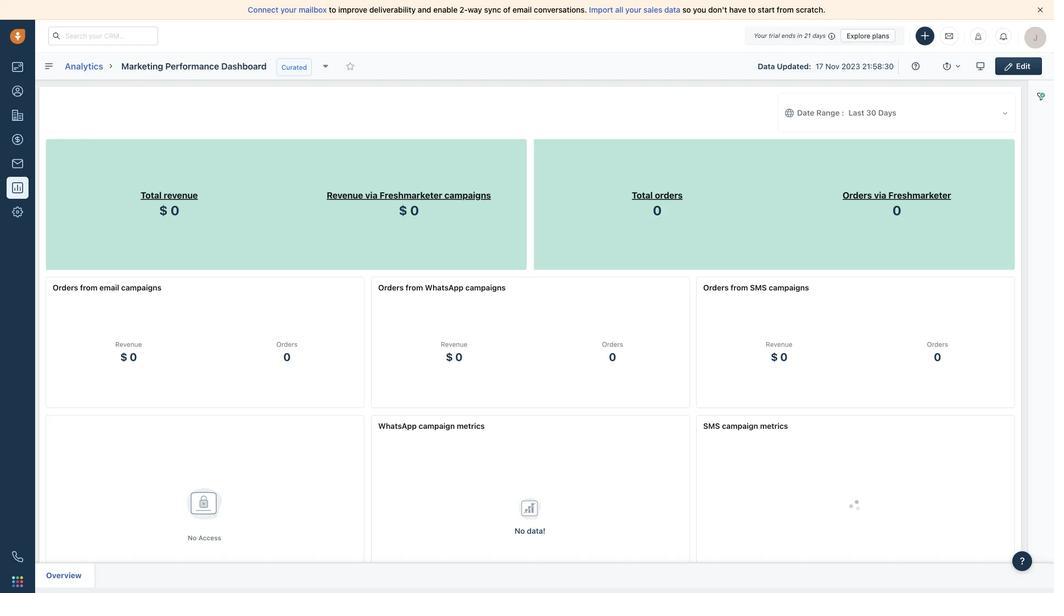 Task type: describe. For each thing, give the bounding box(es) containing it.
plans
[[873, 32, 890, 40]]

scratch.
[[796, 5, 826, 14]]

connect your mailbox to improve deliverability and enable 2-way sync of email conversations. import all your sales data so you don't have to start from scratch.
[[248, 5, 826, 14]]

so
[[683, 5, 691, 14]]

have
[[730, 5, 747, 14]]

trial
[[769, 32, 780, 39]]

connect your mailbox link
[[248, 5, 329, 14]]

sales
[[644, 5, 663, 14]]

email image
[[946, 31, 954, 41]]

way
[[468, 5, 482, 14]]

all
[[616, 5, 624, 14]]

from
[[777, 5, 794, 14]]

mailbox
[[299, 5, 327, 14]]

2 your from the left
[[626, 5, 642, 14]]

start
[[758, 5, 775, 14]]

explore plans
[[847, 32, 890, 40]]

explore
[[847, 32, 871, 40]]



Task type: locate. For each thing, give the bounding box(es) containing it.
connect
[[248, 5, 279, 14]]

0 horizontal spatial to
[[329, 5, 336, 14]]

days
[[813, 32, 826, 39]]

1 horizontal spatial your
[[626, 5, 642, 14]]

conversations.
[[534, 5, 587, 14]]

your
[[281, 5, 297, 14], [626, 5, 642, 14]]

import all your sales data link
[[589, 5, 683, 14]]

21
[[805, 32, 811, 39]]

2 to from the left
[[749, 5, 756, 14]]

0 horizontal spatial your
[[281, 5, 297, 14]]

and
[[418, 5, 432, 14]]

deliverability
[[370, 5, 416, 14]]

your right all
[[626, 5, 642, 14]]

ends
[[782, 32, 796, 39]]

1 to from the left
[[329, 5, 336, 14]]

phone image
[[12, 552, 23, 563]]

email
[[513, 5, 532, 14]]

Search your CRM... text field
[[48, 27, 158, 45]]

2-
[[460, 5, 468, 14]]

of
[[503, 5, 511, 14]]

to right mailbox
[[329, 5, 336, 14]]

sync
[[484, 5, 501, 14]]

phone element
[[7, 546, 29, 568]]

1 horizontal spatial to
[[749, 5, 756, 14]]

to
[[329, 5, 336, 14], [749, 5, 756, 14]]

you
[[693, 5, 707, 14]]

don't
[[709, 5, 728, 14]]

data
[[665, 5, 681, 14]]

enable
[[434, 5, 458, 14]]

your
[[754, 32, 768, 39]]

your left mailbox
[[281, 5, 297, 14]]

1 your from the left
[[281, 5, 297, 14]]

freshworks switcher image
[[12, 576, 23, 587]]

improve
[[338, 5, 368, 14]]

in
[[798, 32, 803, 39]]

your trial ends in 21 days
[[754, 32, 826, 39]]

import
[[589, 5, 614, 14]]

to left start
[[749, 5, 756, 14]]

explore plans link
[[841, 29, 896, 42]]

close image
[[1038, 7, 1044, 13]]



Task type: vqa. For each thing, say whether or not it's contained in the screenshot.
Customer option
no



